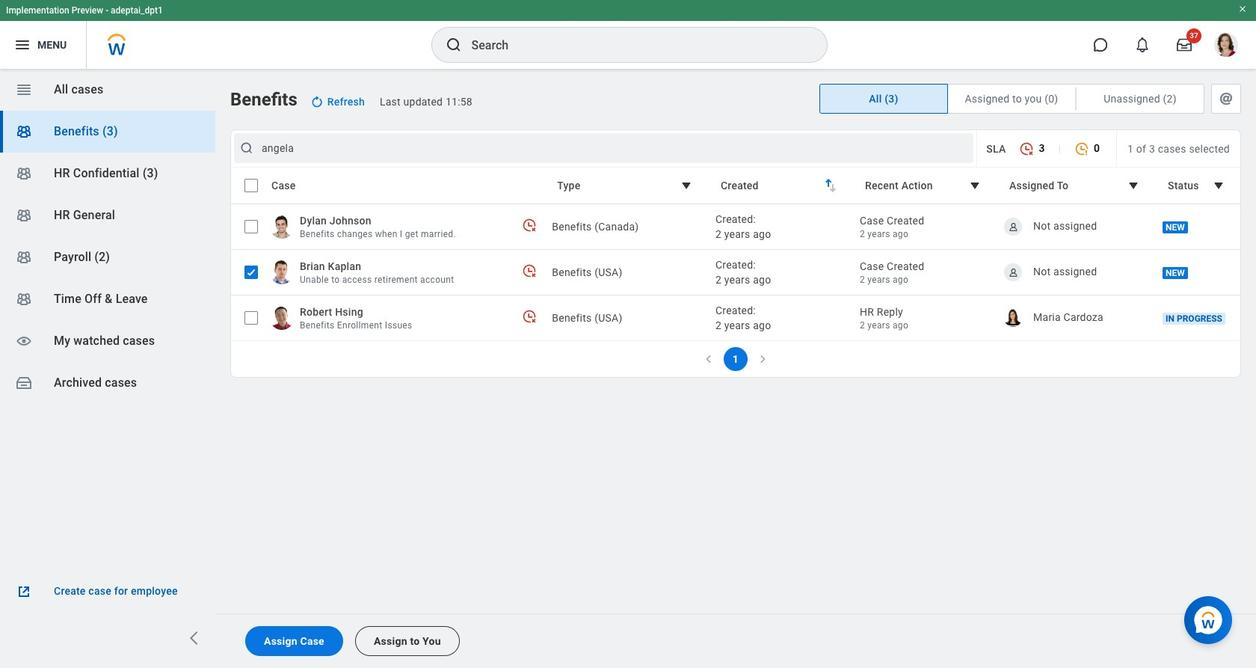 Task type: describe. For each thing, give the bounding box(es) containing it.
benefits (usa) for kaplan
[[552, 266, 623, 278]]

last updated 11:58
[[380, 96, 473, 108]]

create
[[54, 585, 86, 597]]

assigned to you (0) button
[[949, 85, 1076, 113]]

status button
[[1159, 171, 1238, 200]]

all for all cases
[[54, 82, 68, 97]]

to inside brian kaplan unable to access retirement account
[[332, 275, 340, 285]]

hr for hr confidential (3)
[[54, 166, 70, 180]]

sort down image
[[825, 179, 842, 197]]

time to first response - overdue element
[[522, 263, 537, 278]]

user image
[[1008, 267, 1019, 278]]

ext link image
[[15, 583, 33, 601]]

i
[[400, 229, 403, 239]]

assign to you button
[[355, 626, 460, 656]]

create case for employee link
[[15, 583, 201, 601]]

|
[[1059, 143, 1062, 155]]

(canada)
[[595, 221, 639, 233]]

contact card matrix manager image for benefits (3)
[[15, 123, 33, 141]]

create case for employee
[[54, 585, 178, 597]]

payroll (2) link
[[0, 236, 215, 278]]

user image
[[1008, 221, 1019, 232]]

time to resolve - overdue image
[[522, 309, 537, 324]]

reply
[[877, 306, 904, 318]]

3 inside button
[[1040, 142, 1046, 154]]

assigned to button
[[1000, 171, 1153, 200]]

payroll (2)
[[54, 250, 110, 264]]

selected
[[1190, 143, 1231, 155]]

created: 2 years ago for kaplan
[[716, 259, 772, 286]]

cases inside the 'all (3)' tab panel
[[1159, 143, 1187, 155]]

filter by case id, keyword, labels, or people. type label: to find cases with specific labels applied element
[[234, 133, 974, 163]]

access
[[342, 275, 372, 285]]

robert hsing benefits enrollment issues
[[300, 306, 413, 331]]

caret down image for status
[[1211, 177, 1229, 195]]

assigned to you (0)
[[966, 93, 1059, 105]]

assign case button
[[245, 626, 343, 656]]

11:58
[[446, 96, 473, 108]]

2 3 from the left
[[1150, 143, 1156, 155]]

my watched cases link
[[0, 320, 215, 362]]

created: 2 years ago for johnson
[[716, 213, 772, 240]]

all for all (3)
[[870, 93, 882, 105]]

hr confidential (3) link
[[0, 153, 215, 195]]

time to resolve - overdue element for benefits (usa)
[[522, 309, 537, 324]]

all (3) button
[[821, 85, 948, 113]]

case created 2 years ago for benefits (usa)
[[860, 260, 925, 285]]

time off & leave
[[54, 292, 148, 306]]

benefits main content
[[215, 69, 1257, 668]]

chevron right small image
[[756, 352, 771, 367]]

benefits right time to first response - overdue element
[[552, 266, 592, 278]]

issues
[[385, 320, 413, 331]]

implementation
[[6, 5, 69, 16]]

maria
[[1034, 311, 1062, 323]]

when
[[375, 229, 398, 239]]

menu button
[[0, 21, 86, 69]]

refresh
[[328, 96, 365, 108]]

benefits changes when i get married. button
[[300, 228, 456, 240]]

type button
[[548, 171, 706, 200]]

unable to access retirement account button
[[300, 274, 454, 286]]

assigned to
[[1010, 180, 1069, 192]]

1 button
[[724, 347, 748, 371]]

time to first response - overdue image
[[522, 263, 537, 278]]

sla
[[987, 143, 1007, 155]]

employee
[[131, 585, 178, 597]]

menu banner
[[0, 0, 1257, 69]]

cases right archived
[[105, 376, 137, 390]]

at tag mention image
[[1218, 90, 1236, 108]]

assign case
[[264, 635, 325, 647]]

recent action button
[[856, 171, 994, 200]]

&
[[105, 292, 113, 306]]

unassigned
[[1105, 93, 1161, 105]]

(0)
[[1045, 93, 1059, 105]]

(usa) for kaplan
[[595, 266, 623, 278]]

1 for 1 of 3 cases selected
[[1128, 143, 1134, 155]]

status
[[1169, 180, 1200, 192]]

assigned for assigned to you (0)
[[966, 93, 1010, 105]]

(2) for unassigned (2)
[[1164, 93, 1177, 105]]

you
[[1025, 93, 1043, 105]]

created: for johnson
[[716, 213, 756, 225]]

case created 2 years ago for benefits (canada)
[[860, 215, 925, 239]]

action
[[902, 180, 934, 192]]

cases inside 'link'
[[71, 82, 104, 97]]

tab list inside benefits main content
[[820, 84, 1242, 114]]

ago inside hr reply 2 years ago
[[893, 320, 909, 331]]

chevron right image
[[186, 629, 204, 647]]

caret down image for recent action
[[967, 177, 985, 195]]

benefits inside robert hsing benefits enrollment issues
[[300, 320, 335, 331]]

Search Workday  search field
[[472, 28, 796, 61]]

contact card matrix manager image
[[15, 165, 33, 183]]

hsing
[[335, 306, 364, 318]]

watched
[[74, 334, 120, 348]]

maria cardoza
[[1034, 311, 1104, 323]]

not for (usa)
[[1034, 265, 1051, 277]]

not for (canada)
[[1034, 220, 1051, 232]]

retirement
[[375, 275, 418, 285]]

profile logan mcneil image
[[1215, 33, 1239, 60]]

adeptai_dpt1
[[111, 5, 163, 16]]

grid view image
[[15, 81, 33, 99]]

cardoza
[[1064, 311, 1104, 323]]

new for benefits (canada)
[[1166, 222, 1186, 233]]

all (3)
[[870, 93, 899, 105]]

benefits down type
[[552, 221, 592, 233]]

search image
[[445, 36, 463, 54]]

leave
[[116, 292, 148, 306]]

kaplan
[[328, 260, 362, 272]]

dylan
[[300, 215, 327, 227]]

2 inside hr reply 2 years ago
[[860, 320, 866, 331]]

contact card matrix manager image for hr general
[[15, 207, 33, 224]]

all cases
[[54, 82, 104, 97]]

assigned for benefits (usa)
[[1054, 265, 1098, 277]]

inbox large image
[[1178, 37, 1193, 52]]

of
[[1137, 143, 1147, 155]]

0 button
[[1068, 134, 1108, 163]]

unable
[[300, 275, 329, 285]]



Task type: vqa. For each thing, say whether or not it's contained in the screenshot.
reading pane region
no



Task type: locate. For each thing, give the bounding box(es) containing it.
list containing all cases
[[0, 69, 215, 404]]

benefits
[[230, 89, 298, 110], [54, 124, 99, 138], [552, 221, 592, 233], [300, 229, 335, 239], [552, 266, 592, 278], [552, 312, 592, 324], [300, 320, 335, 331]]

contact card matrix manager image for payroll (2)
[[15, 248, 33, 266]]

contact card matrix manager image
[[15, 123, 33, 141], [15, 207, 33, 224], [15, 248, 33, 266], [15, 290, 33, 308]]

benefits (usa) down benefits (canada)
[[552, 266, 623, 278]]

not right user image
[[1034, 220, 1051, 232]]

years inside hr reply 2 years ago
[[868, 320, 891, 331]]

johnson
[[330, 215, 372, 227]]

1 vertical spatial (3)
[[102, 124, 118, 138]]

0 horizontal spatial all
[[54, 82, 68, 97]]

3 contact card matrix manager image from the top
[[15, 248, 33, 266]]

assign to you
[[374, 635, 441, 647]]

for
[[114, 585, 128, 597]]

1
[[1128, 143, 1134, 155], [733, 353, 739, 365]]

new up in
[[1166, 268, 1186, 279]]

cases right watched
[[123, 334, 155, 348]]

0 horizontal spatial (2)
[[95, 250, 110, 264]]

hr for hr general
[[54, 208, 70, 222]]

created button
[[712, 171, 850, 200]]

2 benefits (usa) from the top
[[552, 312, 623, 324]]

(3) inside 'button'
[[885, 93, 899, 105]]

refresh button
[[304, 90, 374, 114]]

1 vertical spatial created:
[[716, 259, 756, 271]]

search image
[[239, 141, 254, 156]]

close environment banner image
[[1239, 4, 1248, 13]]

37 button
[[1169, 28, 1202, 61]]

Filter by Case ID, Keyword, Labels, or People text field
[[262, 141, 951, 156]]

1 vertical spatial hr
[[54, 208, 70, 222]]

case
[[272, 180, 296, 192], [860, 215, 885, 227], [860, 260, 885, 272], [300, 635, 325, 647]]

1 left chevron right small image
[[733, 353, 739, 365]]

created: for kaplan
[[716, 259, 756, 271]]

1 vertical spatial not
[[1034, 265, 1051, 277]]

0 vertical spatial created: 2 years ago
[[716, 213, 772, 240]]

to for assign
[[410, 635, 420, 647]]

2 vertical spatial hr
[[860, 306, 875, 318]]

0 horizontal spatial to
[[332, 275, 340, 285]]

caret down image inside type button
[[678, 177, 696, 195]]

case
[[89, 585, 111, 597]]

benefits (usa) for hsing
[[552, 312, 623, 324]]

benefits down dylan
[[300, 229, 335, 239]]

2 horizontal spatial to
[[1013, 93, 1023, 105]]

to
[[1013, 93, 1023, 105], [332, 275, 340, 285], [410, 635, 420, 647]]

to inside assign to you button
[[410, 635, 420, 647]]

inbox image
[[15, 374, 33, 392]]

assigned for assigned to
[[1010, 180, 1055, 192]]

recent
[[866, 180, 899, 192]]

2 horizontal spatial caret down image
[[1211, 177, 1229, 195]]

years
[[725, 228, 751, 240], [868, 229, 891, 239], [725, 274, 751, 286], [868, 275, 891, 285], [725, 319, 751, 331], [868, 320, 891, 331]]

created inside button
[[721, 180, 759, 192]]

chevron left small image
[[702, 352, 717, 367]]

1 vertical spatial new
[[1166, 268, 1186, 279]]

2 (usa) from the top
[[595, 312, 623, 324]]

get
[[405, 229, 419, 239]]

1 left of
[[1128, 143, 1134, 155]]

changes
[[337, 229, 373, 239]]

sort up image
[[820, 174, 838, 192]]

implementation preview -   adeptai_dpt1
[[6, 5, 163, 16]]

unassigned (2) button
[[1077, 85, 1205, 113]]

(2) for payroll (2)
[[95, 250, 110, 264]]

0 vertical spatial 1
[[1128, 143, 1134, 155]]

1 horizontal spatial assign
[[374, 635, 408, 647]]

3 button
[[1013, 134, 1053, 163]]

benefits down robert at left top
[[300, 320, 335, 331]]

married.
[[421, 229, 456, 239]]

0 vertical spatial benefits (usa)
[[552, 266, 623, 278]]

caret down image for type
[[678, 177, 696, 195]]

1 vertical spatial not assigned
[[1034, 265, 1098, 277]]

account
[[421, 275, 454, 285]]

created: 2 years ago
[[716, 213, 772, 240], [716, 259, 772, 286], [716, 305, 772, 331]]

recent action
[[866, 180, 934, 192]]

1 assign from the left
[[264, 635, 298, 647]]

new for benefits (usa)
[[1166, 268, 1186, 279]]

2 vertical spatial created:
[[716, 305, 756, 316]]

assigned up the maria cardoza
[[1054, 265, 1098, 277]]

3 created: from the top
[[716, 305, 756, 316]]

not
[[1034, 220, 1051, 232], [1034, 265, 1051, 277]]

contact card matrix manager image down grid view icon
[[15, 123, 33, 141]]

clock x image
[[1020, 142, 1035, 156]]

1 created: from the top
[[716, 213, 756, 225]]

in
[[1166, 314, 1175, 324]]

1 for 1
[[733, 353, 739, 365]]

contact card matrix manager image inside benefits (3) link
[[15, 123, 33, 141]]

4 contact card matrix manager image from the top
[[15, 290, 33, 308]]

to inside assigned to you (0) button
[[1013, 93, 1023, 105]]

off
[[85, 292, 102, 306]]

1 vertical spatial created: 2 years ago
[[716, 259, 772, 286]]

case created 2 years ago down the recent action
[[860, 215, 925, 239]]

assign inside button
[[264, 635, 298, 647]]

assigned inside the 'all (3)' tab panel
[[1010, 180, 1055, 192]]

assigned for benefits (canada)
[[1054, 220, 1098, 232]]

2 vertical spatial created: 2 years ago
[[716, 305, 772, 331]]

assigned left 'to' at the right of the page
[[1010, 180, 1055, 192]]

assign for assign case
[[264, 635, 298, 647]]

created for (usa)
[[887, 260, 925, 272]]

0 vertical spatial (3)
[[885, 93, 899, 105]]

1 time to resolve - overdue element from the top
[[522, 217, 537, 232]]

type
[[558, 180, 581, 192]]

hr inside 'link'
[[54, 166, 70, 180]]

robert
[[300, 306, 333, 318]]

reset image
[[310, 94, 325, 109]]

cases up benefits (3)
[[71, 82, 104, 97]]

brian kaplan unable to access retirement account
[[300, 260, 454, 285]]

0 vertical spatial (2)
[[1164, 93, 1177, 105]]

0 vertical spatial to
[[1013, 93, 1023, 105]]

1 benefits (usa) from the top
[[552, 266, 623, 278]]

(2) inside button
[[1164, 93, 1177, 105]]

visible image
[[15, 332, 33, 350]]

1 horizontal spatial (2)
[[1164, 93, 1177, 105]]

3 right of
[[1150, 143, 1156, 155]]

not assigned
[[1034, 220, 1098, 232], [1034, 265, 1098, 277]]

all
[[54, 82, 68, 97], [870, 93, 882, 105]]

1 (usa) from the top
[[595, 266, 623, 278]]

2 created: from the top
[[716, 259, 756, 271]]

benefits enrollment issues button
[[300, 319, 413, 331]]

hr general link
[[0, 195, 215, 236]]

1 horizontal spatial to
[[410, 635, 420, 647]]

2 new from the top
[[1166, 268, 1186, 279]]

all inside 'button'
[[870, 93, 882, 105]]

case created 2 years ago up the reply
[[860, 260, 925, 285]]

contact card matrix manager image down contact card matrix manager image
[[15, 207, 33, 224]]

-
[[106, 5, 109, 16]]

assign inside button
[[374, 635, 408, 647]]

not right user icon
[[1034, 265, 1051, 277]]

assign
[[264, 635, 298, 647], [374, 635, 408, 647]]

benefits (usa) right time to resolve - overdue image
[[552, 312, 623, 324]]

3 created: 2 years ago from the top
[[716, 305, 772, 331]]

not assigned up the maria cardoza
[[1034, 265, 1098, 277]]

caret down image
[[1125, 177, 1143, 195]]

time to resolve - overdue element up time to first response - overdue image
[[522, 217, 537, 232]]

1 horizontal spatial 3
[[1150, 143, 1156, 155]]

all cases link
[[0, 69, 215, 111]]

hr reply 2 years ago
[[860, 306, 909, 331]]

menu
[[37, 39, 67, 51]]

my watched cases
[[54, 334, 155, 348]]

archived
[[54, 376, 102, 390]]

1 vertical spatial time to resolve - overdue element
[[522, 309, 537, 324]]

1 vertical spatial assigned
[[1054, 265, 1098, 277]]

2 case created 2 years ago from the top
[[860, 260, 925, 285]]

benefits inside dylan johnson benefits changes when i get married.
[[300, 229, 335, 239]]

notifications large image
[[1136, 37, 1151, 52]]

1 vertical spatial 1
[[733, 353, 739, 365]]

contact card matrix manager image for time off & leave
[[15, 290, 33, 308]]

cases
[[71, 82, 104, 97], [1159, 143, 1187, 155], [123, 334, 155, 348], [105, 376, 137, 390]]

all (3) tab panel
[[230, 129, 1242, 378]]

0 horizontal spatial (3)
[[102, 124, 118, 138]]

contact card matrix manager image inside time off & leave link
[[15, 290, 33, 308]]

0 vertical spatial case created 2 years ago
[[860, 215, 925, 239]]

assigned
[[1054, 220, 1098, 232], [1054, 265, 1098, 277]]

last
[[380, 96, 401, 108]]

1 horizontal spatial all
[[870, 93, 882, 105]]

2 caret down image from the left
[[967, 177, 985, 195]]

2 not from the top
[[1034, 265, 1051, 277]]

3
[[1040, 142, 1046, 154], [1150, 143, 1156, 155]]

1 vertical spatial case created 2 years ago
[[860, 260, 925, 285]]

0 horizontal spatial assign
[[264, 635, 298, 647]]

assign for assign to you
[[374, 635, 408, 647]]

1 3 from the left
[[1040, 142, 1046, 154]]

1 caret down image from the left
[[678, 177, 696, 195]]

1 horizontal spatial caret down image
[[967, 177, 985, 195]]

benefits down all cases
[[54, 124, 99, 138]]

1 not assigned from the top
[[1034, 220, 1098, 232]]

tab list
[[820, 84, 1242, 114]]

created: for hsing
[[716, 305, 756, 316]]

time
[[54, 292, 82, 306]]

2 vertical spatial to
[[410, 635, 420, 647]]

1 horizontal spatial (3)
[[143, 166, 158, 180]]

time to resolve - overdue element down time to first response - overdue image
[[522, 309, 537, 324]]

1 vertical spatial benefits (usa)
[[552, 312, 623, 324]]

0 vertical spatial assigned
[[966, 93, 1010, 105]]

general
[[73, 208, 115, 222]]

1 vertical spatial (usa)
[[595, 312, 623, 324]]

1 vertical spatial created
[[887, 215, 925, 227]]

dylan johnson benefits changes when i get married.
[[300, 215, 456, 239]]

2 time to resolve - overdue element from the top
[[522, 309, 537, 324]]

hr general
[[54, 208, 115, 222]]

enrollment
[[337, 320, 383, 331]]

cases right of
[[1159, 143, 1187, 155]]

2 assigned from the top
[[1054, 265, 1098, 277]]

created
[[721, 180, 759, 192], [887, 215, 925, 227], [887, 260, 925, 272]]

1 new from the top
[[1166, 222, 1186, 233]]

(2) right payroll
[[95, 250, 110, 264]]

1 vertical spatial assigned
[[1010, 180, 1055, 192]]

updated
[[404, 96, 443, 108]]

to for assigned
[[1013, 93, 1023, 105]]

0
[[1095, 142, 1101, 154]]

hr left general at the top
[[54, 208, 70, 222]]

1 not from the top
[[1034, 220, 1051, 232]]

0 vertical spatial time to resolve - overdue element
[[522, 217, 537, 232]]

my
[[54, 334, 70, 348]]

to
[[1058, 180, 1069, 192]]

brian
[[300, 260, 325, 272]]

0 vertical spatial (usa)
[[595, 266, 623, 278]]

all inside 'link'
[[54, 82, 68, 97]]

created:
[[716, 213, 756, 225], [716, 259, 756, 271], [716, 305, 756, 316]]

1 vertical spatial to
[[332, 275, 340, 285]]

not assigned for benefits (canada)
[[1034, 220, 1098, 232]]

tab list containing all (3)
[[820, 84, 1242, 114]]

created for (canada)
[[887, 215, 925, 227]]

you
[[423, 635, 441, 647]]

payroll
[[54, 250, 91, 264]]

0 vertical spatial not assigned
[[1034, 220, 1098, 232]]

in progress
[[1166, 314, 1223, 324]]

assigned down assigned to button
[[1054, 220, 1098, 232]]

(3) for benefits (3)
[[102, 124, 118, 138]]

0 vertical spatial hr
[[54, 166, 70, 180]]

justify image
[[13, 36, 31, 54]]

0 horizontal spatial 1
[[733, 353, 739, 365]]

1 contact card matrix manager image from the top
[[15, 123, 33, 141]]

1 horizontal spatial 1
[[1128, 143, 1134, 155]]

0 horizontal spatial caret down image
[[678, 177, 696, 195]]

caret down image inside the recent action "button"
[[967, 177, 985, 195]]

preview
[[72, 5, 103, 16]]

caret down image inside status button
[[1211, 177, 1229, 195]]

time to resolve - overdue element
[[522, 217, 537, 232], [522, 309, 537, 324]]

3 caret down image from the left
[[1211, 177, 1229, 195]]

contact card matrix manager image left payroll
[[15, 248, 33, 266]]

clock exclamation image
[[1075, 142, 1090, 156]]

3 right clock x image
[[1040, 142, 1046, 154]]

0 horizontal spatial 3
[[1040, 142, 1046, 154]]

contact card matrix manager image up visible image
[[15, 290, 33, 308]]

not assigned for benefits (usa)
[[1034, 265, 1098, 277]]

created: 2 years ago for hsing
[[716, 305, 772, 331]]

assigned left you
[[966, 93, 1010, 105]]

new down "status"
[[1166, 222, 1186, 233]]

(3) for all (3)
[[885, 93, 899, 105]]

benefits (usa)
[[552, 266, 623, 278], [552, 312, 623, 324]]

case inside button
[[300, 635, 325, 647]]

1 assigned from the top
[[1054, 220, 1098, 232]]

time to resolve - overdue image
[[522, 217, 537, 232]]

(2) right unassigned
[[1164, 93, 1177, 105]]

0 vertical spatial assigned
[[1054, 220, 1098, 232]]

list
[[0, 69, 215, 404]]

(usa) for hsing
[[595, 312, 623, 324]]

not assigned down 'to' at the right of the page
[[1034, 220, 1098, 232]]

1 vertical spatial (2)
[[95, 250, 110, 264]]

time off & leave link
[[0, 278, 215, 320]]

benefits right time to resolve - overdue image
[[552, 312, 592, 324]]

2 assign from the left
[[374, 635, 408, 647]]

2 not assigned from the top
[[1034, 265, 1098, 277]]

contact card matrix manager image inside payroll (2) link
[[15, 248, 33, 266]]

0 vertical spatial created:
[[716, 213, 756, 225]]

2 vertical spatial created
[[887, 260, 925, 272]]

hr right contact card matrix manager image
[[54, 166, 70, 180]]

2 contact card matrix manager image from the top
[[15, 207, 33, 224]]

benefits (3) link
[[0, 111, 215, 153]]

1 created: 2 years ago from the top
[[716, 213, 772, 240]]

0 vertical spatial new
[[1166, 222, 1186, 233]]

(3) inside 'link'
[[143, 166, 158, 180]]

2 created: 2 years ago from the top
[[716, 259, 772, 286]]

time to resolve - overdue element for benefits (canada)
[[522, 217, 537, 232]]

unassigned (2)
[[1105, 93, 1177, 105]]

caret down image
[[678, 177, 696, 195], [967, 177, 985, 195], [1211, 177, 1229, 195]]

hr inside hr reply 2 years ago
[[860, 306, 875, 318]]

(3)
[[885, 93, 899, 105], [102, 124, 118, 138], [143, 166, 158, 180]]

benefits (canada)
[[552, 221, 639, 233]]

benefits up search icon
[[230, 89, 298, 110]]

0 vertical spatial created
[[721, 180, 759, 192]]

2 vertical spatial (3)
[[143, 166, 158, 180]]

hr left the reply
[[860, 306, 875, 318]]

1 inside button
[[733, 353, 739, 365]]

ago
[[754, 228, 772, 240], [893, 229, 909, 239], [754, 274, 772, 286], [893, 275, 909, 285], [754, 319, 772, 331], [893, 320, 909, 331]]

2 horizontal spatial (3)
[[885, 93, 899, 105]]

contact card matrix manager image inside hr general link
[[15, 207, 33, 224]]

new
[[1166, 222, 1186, 233], [1166, 268, 1186, 279]]

0 vertical spatial not
[[1034, 220, 1051, 232]]

1 case created 2 years ago from the top
[[860, 215, 925, 239]]



